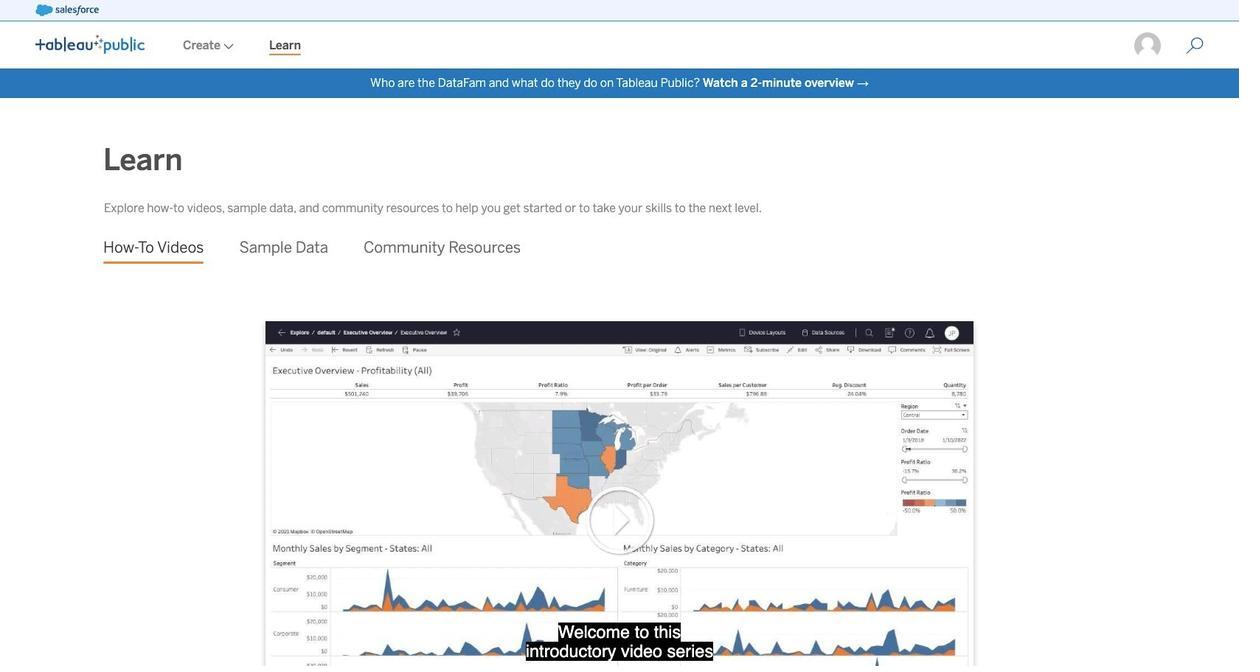 Task type: locate. For each thing, give the bounding box(es) containing it.
tara.schultz image
[[1133, 31, 1163, 60]]

go to search image
[[1168, 37, 1222, 55]]

salesforce logo image
[[35, 4, 99, 16]]



Task type: describe. For each thing, give the bounding box(es) containing it.
create image
[[221, 44, 234, 49]]

logo image
[[35, 35, 145, 54]]



Task type: vqa. For each thing, say whether or not it's contained in the screenshot.
second Tich Mabiza icon from left
no



